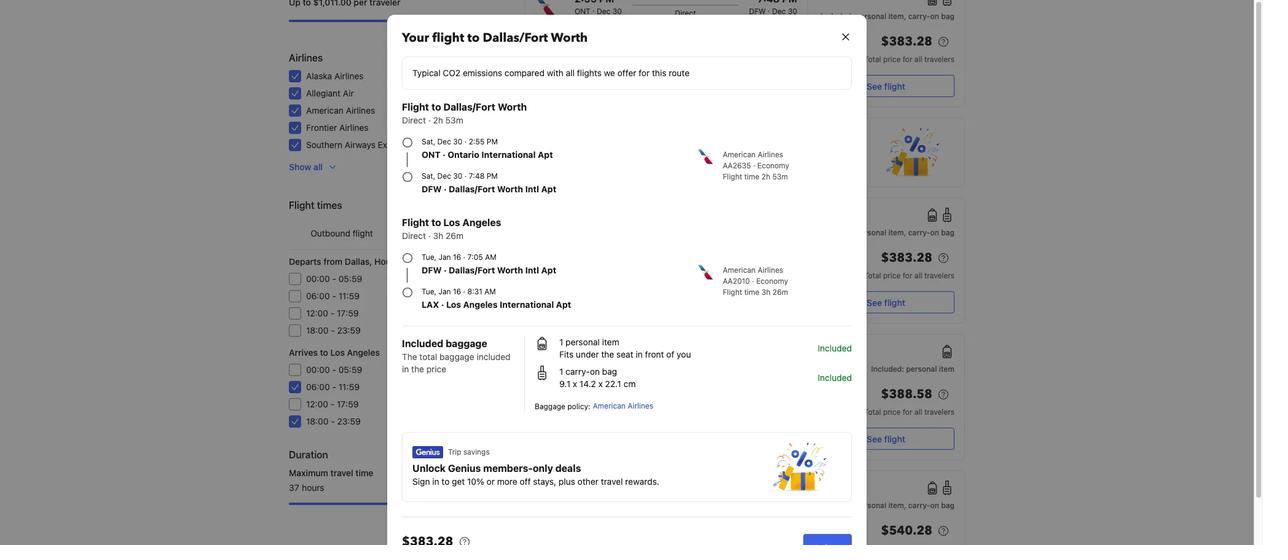 Task type: vqa. For each thing, say whether or not it's contained in the screenshot.


Task type: locate. For each thing, give the bounding box(es) containing it.
8:31 right aa2010
[[758, 266, 779, 277]]

. inside 9:06 am lax . dec 30
[[591, 494, 593, 503]]

1 vertical spatial 53m
[[773, 172, 788, 181]]

aa2010
[[723, 277, 750, 286]]

tue, inside tue, jan 16 · 8:31 am lax · los angeles international apt
[[422, 287, 437, 296]]

los inside tue, jan 16 · 8:31 am lax · los angeles international apt
[[446, 299, 461, 310]]

am for 9:06 am
[[600, 483, 616, 494]]

1 vertical spatial plus
[[559, 476, 575, 487]]

0 horizontal spatial x
[[573, 379, 577, 389]]

1 included: personal item, carry-on bag from the top
[[821, 12, 955, 21]]

1 00:00 - 05:59 from the top
[[306, 274, 362, 284]]

dfw inside 2:05 pm dfw . dec 30
[[749, 496, 766, 505]]

los for arrives
[[331, 347, 345, 358]]

plus
[[682, 162, 698, 172], [559, 476, 575, 487]]

price for middle $383.28 region
[[883, 271, 901, 280]]

9.1
[[559, 379, 571, 389]]

item,
[[889, 12, 907, 21], [889, 228, 907, 237], [889, 501, 907, 510]]

1 horizontal spatial travel
[[601, 476, 623, 487]]

am left the 'seat'
[[600, 346, 615, 357]]

am right 7:05
[[485, 253, 497, 262]]

time inside american airlines aa2010 · economy flight time 3h 26m
[[744, 288, 760, 297]]

11:59 down arrives to los angeles on the left of page
[[339, 382, 360, 392]]

1 vertical spatial see flight
[[867, 297, 906, 308]]

los inside "flight to los angeles direct · 3h 26m"
[[444, 217, 460, 228]]

06:00 - 11:59 down arrives to los angeles on the left of page
[[306, 382, 360, 392]]

. inside 2:05 pm dfw . dec 30
[[768, 494, 770, 503]]

1 horizontal spatial sign
[[535, 162, 553, 172]]

2 $383.28 from the top
[[881, 250, 933, 266]]

for
[[903, 55, 913, 64], [639, 68, 650, 78], [903, 271, 913, 280], [903, 408, 913, 417]]

dfw
[[749, 7, 766, 16], [575, 63, 591, 72], [422, 184, 442, 194], [422, 265, 442, 275], [749, 496, 766, 505]]

0 vertical spatial other
[[701, 162, 722, 172]]

2 tue, from the top
[[422, 287, 437, 296]]

0 horizontal spatial 8:31
[[468, 287, 482, 296]]

2 vertical spatial lax
[[575, 496, 589, 505]]

with
[[547, 68, 564, 78]]

1 see from the top
[[867, 81, 882, 91]]

00:00 down departs
[[306, 274, 330, 284]]

1 vertical spatial time
[[744, 288, 760, 297]]

sat, left 7:48
[[422, 172, 435, 181]]

am inside 5:00 am ont . dec 30
[[600, 346, 615, 357]]

1 travelers from the top
[[925, 55, 955, 64]]

apt inside tue, jan 16 · 7:05 am dfw · dallas/fort worth intl apt
[[541, 265, 556, 275]]

0 vertical spatial baggage
[[446, 338, 487, 349]]

southern airways express
[[306, 140, 409, 150]]

tab list
[[289, 218, 500, 251]]

included: personal item, carry-on bag for lax
[[821, 501, 955, 510]]

travelers for am
[[925, 408, 955, 417]]

1 vertical spatial other
[[578, 476, 599, 487]]

pm for 2:05 pm dfw . dec 30
[[782, 483, 797, 494]]

3 see flight button from the top
[[818, 428, 955, 450]]

1 vertical spatial $383.28
[[881, 250, 933, 266]]

see flight button
[[818, 75, 955, 97], [818, 291, 955, 314], [818, 428, 955, 450]]

3 total from the top
[[864, 408, 881, 417]]

1 vertical spatial only
[[533, 463, 553, 474]]

worth down 3
[[497, 184, 523, 194]]

baggage right total
[[440, 352, 474, 362]]

bag inside 1 carry-on bag 9.1 x 14.2 x 22.1 cm
[[602, 366, 617, 377]]

2 vertical spatial total price for all travelers
[[864, 408, 955, 417]]

flight
[[432, 30, 464, 46], [884, 81, 906, 91], [353, 228, 373, 239], [452, 228, 472, 239], [884, 297, 906, 308], [884, 434, 906, 444]]

16 inside tue, jan 16 · 7:05 am dfw · dallas/fort worth intl apt
[[453, 253, 461, 262]]

1 see flight button from the top
[[818, 75, 955, 97]]

see for 8:15 pm
[[867, 81, 882, 91]]

total for am
[[864, 408, 881, 417]]

dallas/fort up 2:55
[[444, 101, 496, 113]]

1 horizontal spatial deals
[[678, 148, 704, 159]]

x
[[573, 379, 577, 389], [598, 379, 603, 389]]

16 left 401
[[453, 287, 461, 296]]

1 up fits
[[559, 337, 563, 347]]

other
[[701, 162, 722, 172], [578, 476, 599, 487]]

dfw up return
[[422, 184, 442, 194]]

frontier airlines up southern
[[306, 122, 369, 133]]

12:00 - 17:59
[[306, 308, 359, 318], [306, 399, 359, 409]]

3 total price for all travelers from the top
[[864, 408, 955, 417]]

worth down 5
[[498, 101, 527, 113]]

economy inside american airlines aa2635 · economy flight time 2h 53m
[[758, 161, 789, 170]]

dec up ontario
[[437, 137, 451, 146]]

personal
[[856, 12, 887, 21], [856, 228, 887, 237], [566, 337, 600, 347], [906, 365, 937, 374], [856, 501, 887, 510]]

ont left ontario
[[422, 149, 441, 160]]

dec down 2:05 on the right bottom of the page
[[772, 496, 786, 505]]

american airlines down with
[[535, 83, 596, 92]]

flight left "times"
[[289, 200, 315, 211]]

included:
[[821, 12, 854, 21], [871, 365, 904, 374], [821, 501, 854, 510]]

pm right 2:05 on the right bottom of the page
[[782, 483, 797, 494]]

17:59 down arrives to los angeles on the left of page
[[337, 399, 359, 409]]

2 horizontal spatial lax
[[754, 279, 768, 288]]

dfw down return
[[422, 265, 442, 275]]

return flight
[[423, 228, 472, 239]]

dec up 8:15 pm dfw . jan 16
[[597, 7, 611, 16]]

0 vertical spatial unlock genius members-only deals sign in to get 10% or more off stays, plus other travel rewards.
[[535, 148, 782, 172]]

0 horizontal spatial travel
[[331, 468, 353, 478]]

2 17:59 from the top
[[337, 399, 359, 409]]

am inside 8:43 am .
[[600, 402, 616, 413]]

1 vertical spatial 06:00
[[306, 382, 330, 392]]

16 left 7:05
[[453, 253, 461, 262]]

2 18:00 - 23:59 from the top
[[306, 416, 361, 427]]

the left the 'seat'
[[601, 349, 614, 360]]

unlock
[[535, 148, 569, 159], [413, 463, 446, 474]]

your
[[402, 30, 429, 46]]

11:59
[[339, 291, 360, 301], [339, 382, 360, 392]]

flight inside 'button'
[[353, 228, 373, 239]]

3 travelers from the top
[[925, 408, 955, 417]]

1 up 9.1
[[559, 366, 563, 377]]

x left 22.1
[[598, 379, 603, 389]]

intl right 102
[[525, 265, 539, 275]]

intl inside sat, dec 30 · 7:48 pm dfw · dallas/fort worth intl apt
[[525, 184, 539, 194]]

apt for tue, jan 16 · 7:05 am dfw · dallas/fort worth intl apt
[[541, 265, 556, 275]]

1 vertical spatial 00:00 - 05:59
[[306, 365, 362, 375]]

3h inside "flight to los angeles direct · 3h 26m"
[[433, 231, 443, 241]]

airlines inside american airlines aa2635 · economy flight time 2h 53m
[[758, 150, 783, 159]]

2 vertical spatial travelers
[[925, 408, 955, 417]]

0 vertical spatial 17:59
[[337, 308, 359, 318]]

total price for all travelers for 8:43 am
[[864, 408, 955, 417]]

maximum travel time 37 hours
[[289, 468, 373, 493]]

10% inside the your flight to dallas/fort worth dialog
[[467, 476, 484, 487]]

your flight to dallas/fort worth dialog
[[373, 0, 882, 545]]

$388.58 region
[[818, 385, 955, 407]]

2 total from the top
[[864, 271, 881, 280]]

3 see flight from the top
[[867, 434, 906, 444]]

am right the 9:06
[[600, 483, 616, 494]]

apt inside tue, jan 16 · 8:31 am lax · los angeles international apt
[[556, 299, 571, 310]]

00:00 - 05:59 down the from
[[306, 274, 362, 284]]

2 vertical spatial time
[[356, 468, 373, 478]]

1 vertical spatial 2h
[[762, 172, 770, 181]]

2 intl from the top
[[525, 265, 539, 275]]

0 horizontal spatial frontier airlines
[[306, 122, 369, 133]]

deals
[[678, 148, 704, 159], [556, 463, 581, 474]]

am inside 9:06 am lax . dec 30
[[600, 483, 616, 494]]

17:59 up arrives to los angeles on the left of page
[[337, 308, 359, 318]]

american airlines up fits
[[535, 299, 596, 309]]

included for 1 carry-on bag 9.1 x 14.2 x 22.1 cm
[[818, 373, 852, 383]]

other inside the your flight to dallas/fort worth dialog
[[578, 476, 599, 487]]

dfw inside sat, dec 30 · 7:48 pm dfw · dallas/fort worth intl apt
[[422, 184, 442, 194]]

alaska
[[306, 71, 332, 81]]

2 see flight from the top
[[867, 297, 906, 308]]

dec down ontario
[[437, 172, 451, 181]]

0 horizontal spatial the
[[411, 364, 424, 374]]

2 06:00 - 11:59 from the top
[[306, 382, 360, 392]]

lax up total
[[422, 299, 439, 310]]

american airlines up the 8:15 at the top left of the page
[[535, 27, 596, 36]]

ont up the 8:15 at the top left of the page
[[575, 7, 591, 16]]

rewards. right american airlines image
[[748, 162, 782, 172]]

0 vertical spatial item,
[[889, 12, 907, 21]]

economy inside american airlines aa2010 · economy flight time 3h 26m
[[756, 277, 788, 286]]

included: for $388.58
[[871, 365, 904, 374]]

$383.28 for $383.28 region to the top
[[881, 33, 933, 50]]

1 horizontal spatial other
[[701, 162, 722, 172]]

30
[[613, 7, 622, 16], [788, 7, 797, 16], [453, 137, 463, 146], [453, 172, 463, 181], [613, 360, 622, 369], [611, 496, 620, 505], [788, 496, 797, 505]]

0 vertical spatial see flight button
[[818, 75, 955, 97]]

2 included: personal item, carry-on bag from the top
[[821, 501, 955, 510]]

0 vertical spatial $383.28 region
[[818, 32, 955, 54]]

angeles for flight
[[463, 217, 501, 228]]

co2
[[443, 68, 461, 78]]

flight for flight to dallas/fort worth direct · 2h 53m
[[402, 101, 429, 113]]

401
[[486, 291, 500, 301]]

2 item, from the top
[[889, 228, 907, 237]]

frontier
[[306, 122, 337, 133], [535, 380, 563, 389]]

price for $383.28 region to the top
[[883, 55, 901, 64]]

personal inside '1 personal item fits under the seat in front of you'
[[566, 337, 600, 347]]

1
[[559, 337, 563, 347], [559, 366, 563, 377]]

0 horizontal spatial deals
[[556, 463, 581, 474]]

2 horizontal spatial 26m
[[773, 288, 788, 297]]

ont inside 5:00 am ont . dec 30
[[575, 360, 591, 369]]

aa2635
[[723, 161, 751, 170]]

2 06:00 from the top
[[306, 382, 330, 392]]

am down 102
[[485, 287, 496, 296]]

stays,
[[656, 162, 679, 172], [533, 476, 556, 487]]

1 vertical spatial item,
[[889, 228, 907, 237]]

worth
[[551, 30, 588, 46], [498, 101, 527, 113], [497, 184, 523, 194], [497, 265, 523, 275]]

18:00 - 23:59 up arrives to los angeles on the left of page
[[306, 325, 361, 336]]

lax down the 9:06
[[575, 496, 589, 505]]

dec inside ont . dec 30
[[597, 7, 611, 16]]

0 horizontal spatial or
[[487, 476, 495, 487]]

1 total from the top
[[864, 55, 881, 64]]

am
[[485, 253, 497, 262], [782, 266, 797, 277], [485, 287, 496, 296], [600, 346, 615, 357], [600, 402, 616, 413], [600, 483, 616, 494]]

flight
[[402, 101, 429, 113], [723, 172, 742, 181], [289, 200, 315, 211], [402, 217, 429, 228], [723, 288, 742, 297]]

jan right aa2010
[[775, 279, 787, 288]]

american airlines down the 9:06
[[535, 516, 596, 526]]

$383.28 region
[[818, 32, 955, 54], [818, 248, 955, 271], [402, 532, 794, 545]]

17:59
[[337, 308, 359, 318], [337, 399, 359, 409]]

time
[[744, 172, 760, 181], [744, 288, 760, 297], [356, 468, 373, 478]]

total price for all travelers for 8:15 pm
[[864, 55, 955, 64]]

06:00 down arrives
[[306, 382, 330, 392]]

pm for 9:40 pm
[[782, 49, 797, 60]]

0 vertical spatial 10%
[[590, 162, 607, 172]]

jan
[[598, 63, 610, 72], [439, 253, 451, 262], [775, 279, 787, 288], [439, 287, 451, 296]]

2 12:00 - 17:59 from the top
[[306, 399, 359, 409]]

25m
[[685, 48, 701, 57]]

travel right the 9:06
[[601, 476, 623, 487]]

1 horizontal spatial members-
[[606, 148, 656, 159]]

1 item, from the top
[[889, 12, 907, 21]]

frontier airlines up baggage
[[535, 380, 590, 389]]

american airlines down air
[[306, 105, 375, 116]]

0 vertical spatial 18:00 - 23:59
[[306, 325, 361, 336]]

30 inside "sat, dec 30 · 2:55 pm ont · ontario international apt"
[[453, 137, 463, 146]]

1 vertical spatial stays,
[[533, 476, 556, 487]]

compared
[[505, 68, 545, 78]]

1 horizontal spatial the
[[601, 349, 614, 360]]

departs from dallas, houston
[[289, 256, 409, 267]]

3 item, from the top
[[889, 501, 907, 510]]

1 sat, from the top
[[422, 137, 435, 146]]

see flight for am
[[867, 434, 906, 444]]

1 x from the left
[[573, 379, 577, 389]]

in inside included baggage the total baggage included in the price
[[402, 364, 409, 374]]

sat, right express
[[422, 137, 435, 146]]

item inside '1 personal item fits under the seat in front of you'
[[602, 337, 619, 347]]

in inside '1 personal item fits under the seat in front of you'
[[636, 349, 643, 360]]

tue, jan 16 · 8:31 am lax · los angeles international apt
[[422, 287, 571, 310]]

12:00 up duration
[[306, 399, 328, 409]]

tue, inside tue, jan 16 · 7:05 am dfw · dallas/fort worth intl apt
[[422, 253, 437, 262]]

· inside "flight to los angeles direct · 3h 26m"
[[428, 231, 431, 241]]

06:00 - 11:59 down the from
[[306, 291, 360, 301]]

jan left 401
[[439, 287, 451, 296]]

1 vertical spatial see
[[867, 297, 882, 308]]

1 vertical spatial members-
[[483, 463, 533, 474]]

2 sat, from the top
[[422, 172, 435, 181]]

angeles up the 314
[[463, 299, 498, 310]]

11:59 down departs from dallas, houston
[[339, 291, 360, 301]]

1 see flight from the top
[[867, 81, 906, 91]]

0 vertical spatial 06:00
[[306, 291, 330, 301]]

apt for tue, jan 16 · 8:31 am lax · los angeles international apt
[[556, 299, 571, 310]]

0 vertical spatial item
[[602, 337, 619, 347]]

37
[[289, 483, 300, 493]]

ont down 5:00
[[575, 360, 591, 369]]

05:59 down arrives to los angeles on the left of page
[[339, 365, 362, 375]]

0 vertical spatial only
[[656, 148, 676, 159]]

am inside tue, jan 16 · 7:05 am dfw · dallas/fort worth intl apt
[[485, 253, 497, 262]]

22.1
[[605, 379, 621, 389]]

· inside american airlines aa2010 · economy flight time 3h 26m
[[752, 277, 754, 286]]

1 vertical spatial 18:00 - 23:59
[[306, 416, 361, 427]]

dfw down the 8:15 at the top left of the page
[[575, 63, 591, 72]]

for for $388.58 region
[[903, 408, 913, 417]]

0 vertical spatial 11:59
[[339, 291, 360, 301]]

3 see from the top
[[867, 434, 882, 444]]

angeles inside tue, jan 16 · 8:31 am lax · los angeles international apt
[[463, 299, 498, 310]]

am right 8:43
[[600, 402, 616, 413]]

0 horizontal spatial frontier
[[306, 122, 337, 133]]

1 total price for all travelers from the top
[[864, 55, 955, 64]]

0 vertical spatial $383.28
[[881, 33, 933, 50]]

1 horizontal spatial frontier airlines
[[535, 380, 590, 389]]

1 horizontal spatial 8:31
[[758, 266, 779, 277]]

included: personal item, carry-on bag
[[821, 12, 955, 21], [821, 501, 955, 510]]

1 vertical spatial see flight button
[[818, 291, 955, 314]]

$383.28 for middle $383.28 region
[[881, 250, 933, 266]]

international down 102
[[500, 299, 554, 310]]

tue,
[[422, 253, 437, 262], [422, 287, 437, 296]]

0 horizontal spatial 53m
[[446, 115, 463, 125]]

frontier airlines
[[306, 122, 369, 133], [535, 380, 590, 389]]

1 12:00 - 17:59 from the top
[[306, 308, 359, 318]]

see
[[867, 81, 882, 91], [867, 297, 882, 308], [867, 434, 882, 444]]

pm inside 8:15 pm dfw . jan 16
[[598, 49, 613, 60]]

sat, inside "sat, dec 30 · 2:55 pm ont · ontario international apt"
[[422, 137, 435, 146]]

0 horizontal spatial get
[[452, 476, 465, 487]]

1 vertical spatial 17:59
[[337, 399, 359, 409]]

1 23:59 from the top
[[337, 325, 361, 336]]

0 vertical spatial 26m
[[446, 231, 464, 241]]

pm right 2:55
[[487, 137, 498, 146]]

1 vertical spatial 06:00 - 11:59
[[306, 382, 360, 392]]

16 right american airlines aa2010 · economy flight time 3h 26m
[[789, 279, 797, 288]]

1 vertical spatial sign
[[413, 476, 430, 487]]

item, for lax
[[889, 501, 907, 510]]

dfw inside dfw . dec 30
[[749, 7, 766, 16]]

pm up we
[[598, 49, 613, 60]]

0 vertical spatial the
[[601, 349, 614, 360]]

16 right "flights"
[[612, 63, 620, 72]]

flight down typical
[[402, 101, 429, 113]]

offer
[[618, 68, 636, 78]]

1 intl from the top
[[525, 184, 539, 194]]

only
[[656, 148, 676, 159], [533, 463, 553, 474]]

on
[[930, 12, 939, 21], [930, 228, 939, 237], [590, 366, 600, 377], [930, 501, 939, 510]]

1 vertical spatial 8:31
[[468, 287, 482, 296]]

stays, left the 9:06
[[533, 476, 556, 487]]

genius image
[[886, 128, 940, 177], [773, 443, 827, 492], [413, 446, 443, 459], [413, 446, 443, 459]]

1 vertical spatial economy
[[756, 277, 788, 286]]

am right aa2010
[[782, 266, 797, 277]]

0 vertical spatial 2h
[[433, 115, 443, 125]]

$383.28
[[881, 33, 933, 50], [881, 250, 933, 266]]

1 vertical spatial rewards.
[[625, 476, 659, 487]]

59m
[[683, 345, 699, 354]]

international inside "sat, dec 30 · 2:55 pm ont · ontario international apt"
[[482, 149, 536, 160]]

1 vertical spatial 12:00 - 17:59
[[306, 399, 359, 409]]

see flight for pm
[[867, 81, 906, 91]]

1 06:00 - 11:59 from the top
[[306, 291, 360, 301]]

1 00:00 from the top
[[306, 274, 330, 284]]

1 vertical spatial total
[[864, 271, 881, 280]]

see flight button for pm
[[818, 75, 955, 97]]

flight down 'aa2635'
[[723, 172, 742, 181]]

06:00 down departs
[[306, 291, 330, 301]]

policy:
[[568, 402, 591, 411]]

dallas/fort inside tue, jan 16 · 7:05 am dfw · dallas/fort worth intl apt
[[449, 265, 495, 275]]

0 vertical spatial time
[[744, 172, 760, 181]]

off left the 9:06
[[520, 476, 531, 487]]

more
[[620, 162, 640, 172], [497, 476, 517, 487]]

1 18:00 - 23:59 from the top
[[306, 325, 361, 336]]

8:31
[[758, 266, 779, 277], [468, 287, 482, 296]]

1 vertical spatial los
[[446, 299, 461, 310]]

1 horizontal spatial or
[[610, 162, 618, 172]]

typical
[[413, 68, 441, 78]]

pm for 8:15 pm dfw . jan 16
[[598, 49, 613, 60]]

to
[[467, 30, 480, 46], [431, 101, 441, 113], [565, 162, 573, 172], [431, 217, 441, 228], [320, 347, 328, 358], [442, 476, 450, 487]]

2 00:00 - 05:59 from the top
[[306, 365, 362, 375]]

rewards. inside the your flight to dallas/fort worth dialog
[[625, 476, 659, 487]]

dfw down 2:05 on the right bottom of the page
[[749, 496, 766, 505]]

00:00
[[306, 274, 330, 284], [306, 365, 330, 375]]

pm inside 2:05 pm dfw . dec 30
[[782, 483, 797, 494]]

the
[[402, 352, 417, 362]]

0 vertical spatial 06:00 - 11:59
[[306, 291, 360, 301]]

1 06:00 from the top
[[306, 291, 330, 301]]

the down the
[[411, 364, 424, 374]]

included for 1 personal item fits under the seat in front of you
[[818, 343, 852, 353]]

0 vertical spatial economy
[[758, 161, 789, 170]]

1 vertical spatial included: personal item, carry-on bag
[[821, 501, 955, 510]]

item
[[602, 337, 619, 347], [939, 365, 955, 374]]

lax inside the 8:31 am lax . jan 16
[[754, 279, 768, 288]]

international
[[482, 149, 536, 160], [500, 299, 554, 310]]

0 vertical spatial included:
[[821, 12, 854, 21]]

time down 'aa2635'
[[744, 172, 760, 181]]

0 horizontal spatial members-
[[483, 463, 533, 474]]

0 horizontal spatial rewards.
[[625, 476, 659, 487]]

2h 59m
[[672, 345, 699, 354]]

worth up 401
[[497, 265, 523, 275]]

30 inside 2:05 pm dfw . dec 30
[[788, 496, 797, 505]]

angeles up 7:05
[[463, 217, 501, 228]]

0 vertical spatial sat,
[[422, 137, 435, 146]]

lax right aa2010
[[754, 279, 768, 288]]

unlock genius members-only deals sign in to get 10% or more off stays, plus other travel rewards. inside the your flight to dallas/fort worth dialog
[[413, 463, 659, 487]]

1 inside '1 personal item fits under the seat in front of you'
[[559, 337, 563, 347]]

2 vertical spatial 26m
[[773, 288, 788, 297]]

05:59
[[339, 274, 362, 284], [339, 365, 362, 375]]

.
[[593, 4, 595, 14], [768, 4, 770, 14], [594, 60, 596, 69], [771, 277, 773, 286], [593, 357, 595, 366], [594, 413, 596, 422], [591, 494, 593, 503], [768, 494, 770, 503]]

dallas/fort down 7:05
[[449, 265, 495, 275]]

9:40
[[757, 49, 780, 60]]

direct
[[675, 9, 696, 18], [677, 65, 698, 74], [402, 115, 426, 125], [402, 231, 426, 241], [675, 361, 696, 371], [674, 498, 695, 507]]

1 horizontal spatial item
[[939, 365, 955, 374]]

travel right american airlines image
[[724, 162, 746, 172]]

-
[[332, 274, 336, 284], [332, 291, 336, 301], [331, 308, 335, 318], [331, 325, 335, 336], [332, 365, 336, 375], [332, 382, 336, 392], [331, 399, 335, 409], [331, 416, 335, 427]]

2 total price for all travelers from the top
[[864, 271, 955, 280]]

0 vertical spatial international
[[482, 149, 536, 160]]

all for middle $383.28 region
[[915, 271, 923, 280]]

rewards.
[[748, 162, 782, 172], [625, 476, 659, 487]]

tab list containing outbound flight
[[289, 218, 500, 251]]

jan left offer at the top of the page
[[598, 63, 610, 72]]

53m
[[446, 115, 463, 125], [773, 172, 788, 181]]

flight inside "flight to los angeles direct · 3h 26m"
[[402, 217, 429, 228]]

1 vertical spatial 11:59
[[339, 382, 360, 392]]

more inside the your flight to dallas/fort worth dialog
[[497, 476, 517, 487]]

dfw up 9:40
[[749, 7, 766, 16]]

flight down aa2010
[[723, 288, 742, 297]]

0 vertical spatial 1
[[559, 337, 563, 347]]

2 1 from the top
[[559, 366, 563, 377]]

18:00 up duration
[[306, 416, 329, 427]]

pm right 9:40
[[782, 49, 797, 60]]

international down 2:55
[[482, 149, 536, 160]]

1 vertical spatial ont
[[422, 149, 441, 160]]

$540.28 region
[[818, 521, 955, 543]]

0 vertical spatial 23:59
[[337, 325, 361, 336]]

time right 'maximum'
[[356, 468, 373, 478]]

8:31 left 401
[[468, 287, 482, 296]]

dallas/fort inside sat, dec 30 · 7:48 pm dfw · dallas/fort worth intl apt
[[449, 184, 495, 194]]

0 horizontal spatial unlock
[[413, 463, 446, 474]]

stays, inside the your flight to dallas/fort worth dialog
[[533, 476, 556, 487]]

intl inside tue, jan 16 · 7:05 am dfw · dallas/fort worth intl apt
[[525, 265, 539, 275]]

1 17:59 from the top
[[337, 308, 359, 318]]

dallas/fort down 7:48
[[449, 184, 495, 194]]

1 vertical spatial angeles
[[463, 299, 498, 310]]

time inside american airlines aa2635 · economy flight time 2h 53m
[[744, 172, 760, 181]]

2 05:59 from the top
[[339, 365, 362, 375]]

off
[[643, 162, 654, 172], [520, 476, 531, 487]]

18:00 - 23:59 up duration
[[306, 416, 361, 427]]

travelers for pm
[[925, 55, 955, 64]]

travel inside maximum travel time 37 hours
[[331, 468, 353, 478]]

0 vertical spatial or
[[610, 162, 618, 172]]

economy right 'aa2635'
[[758, 161, 789, 170]]

lax inside 9:06 am lax . dec 30
[[575, 496, 589, 505]]

1 horizontal spatial 53m
[[773, 172, 788, 181]]

pm right 7:48
[[487, 172, 498, 181]]

1 tue, from the top
[[422, 253, 437, 262]]

time for flight to dallas/fort worth
[[744, 172, 760, 181]]

time inside maximum travel time 37 hours
[[356, 468, 373, 478]]

2h
[[433, 115, 443, 125], [762, 172, 770, 181], [672, 345, 681, 354]]

time down aa2010
[[744, 288, 760, 297]]

12:00 up arrives
[[306, 308, 328, 318]]

unlock genius members-only deals sign in to get 10% or more off stays, plus other travel rewards.
[[535, 148, 782, 172], [413, 463, 659, 487]]

1 $383.28 from the top
[[881, 33, 933, 50]]

intl down "sat, dec 30 · 2:55 pm ont · ontario international apt"
[[525, 184, 539, 194]]

1 1 from the top
[[559, 337, 563, 347]]

sat,
[[422, 137, 435, 146], [422, 172, 435, 181]]

angeles left the
[[347, 347, 380, 358]]

dec
[[597, 7, 611, 16], [772, 7, 786, 16], [437, 137, 451, 146], [437, 172, 451, 181], [597, 360, 611, 369], [595, 496, 609, 505], [772, 496, 786, 505]]

alaska airlines
[[306, 71, 364, 81]]

american inside 'baggage policy: american airlines'
[[593, 401, 626, 411]]

dec down 5:00
[[597, 360, 611, 369]]

flight up houston
[[402, 217, 429, 228]]

off left american airlines image
[[643, 162, 654, 172]]

members-
[[606, 148, 656, 159], [483, 463, 533, 474]]

dec inside 5:00 am ont . dec 30
[[597, 360, 611, 369]]

0 vertical spatial get
[[575, 162, 588, 172]]

1 horizontal spatial unlock
[[535, 148, 569, 159]]

lax for 8:31 am
[[754, 279, 768, 288]]

southern
[[306, 140, 343, 150]]

frontier up southern
[[306, 122, 337, 133]]

ontario
[[448, 149, 479, 160]]

dec down the 9:06
[[595, 496, 609, 505]]

18:00
[[306, 325, 329, 336], [306, 416, 329, 427]]

314
[[486, 325, 500, 336]]

carry- inside 1 carry-on bag 9.1 x 14.2 x 22.1 cm
[[566, 366, 590, 377]]

included: personal item
[[871, 365, 955, 374]]

1 vertical spatial total price for all travelers
[[864, 271, 955, 280]]

1 vertical spatial included:
[[871, 365, 904, 374]]

frontier up baggage
[[535, 380, 563, 389]]

0 vertical spatial 8:31
[[758, 266, 779, 277]]

flight inside flight to dallas/fort worth direct · 2h 53m
[[402, 101, 429, 113]]

1 vertical spatial unlock genius members-only deals sign in to get 10% or more off stays, plus other travel rewards.
[[413, 463, 659, 487]]

23:59
[[337, 325, 361, 336], [337, 416, 361, 427]]

jan down return flight button
[[439, 253, 451, 262]]

dallas,
[[345, 256, 372, 267]]



Task type: describe. For each thing, give the bounding box(es) containing it.
route
[[669, 68, 690, 78]]

16 inside tue, jan 16 · 8:31 am lax · los angeles international apt
[[453, 287, 461, 296]]

see flight button for am
[[818, 428, 955, 450]]

dallas/fort inside flight to dallas/fort worth direct · 2h 53m
[[444, 101, 496, 113]]

1 horizontal spatial get
[[575, 162, 588, 172]]

item for included:
[[939, 365, 955, 374]]

7:48
[[469, 172, 485, 181]]

30 inside 5:00 am ont . dec 30
[[613, 360, 622, 369]]

flight for flight to los angeles direct · 3h 26m
[[402, 217, 429, 228]]

american airlines image
[[698, 149, 713, 164]]

typical co2 emissions compared with all flights we offer for this route
[[413, 68, 690, 78]]

to inside "flight to los angeles direct · 3h 26m"
[[431, 217, 441, 228]]

tue, jan 16 · 7:05 am dfw · dallas/fort worth intl apt
[[422, 253, 556, 275]]

plus inside the your flight to dallas/fort worth dialog
[[559, 476, 575, 487]]

ont . dec 30
[[575, 4, 622, 16]]

1 carry-on bag 9.1 x 14.2 x 22.1 cm
[[559, 366, 636, 389]]

get inside the your flight to dallas/fort worth dialog
[[452, 476, 465, 487]]

2 23:59 from the top
[[337, 416, 361, 427]]

8:43 am .
[[575, 402, 616, 422]]

economy for flight to los angeles
[[756, 277, 788, 286]]

lax for 9:06 am
[[575, 496, 589, 505]]

26m inside "flight to los angeles direct · 3h 26m"
[[446, 231, 464, 241]]

see for 8:43 am
[[867, 434, 882, 444]]

for for $383.28 region to the top
[[903, 55, 913, 64]]

trip
[[448, 448, 461, 457]]

off inside the your flight to dallas/fort worth dialog
[[520, 476, 531, 487]]

1 05:59 from the top
[[339, 274, 362, 284]]

$388.58
[[881, 386, 933, 403]]

2h inside american airlines aa2635 · economy flight time 2h 53m
[[762, 172, 770, 181]]

deals inside the your flight to dallas/fort worth dialog
[[556, 463, 581, 474]]

16 inside the 8:31 am lax . jan 16
[[789, 279, 797, 288]]

departs
[[289, 256, 321, 267]]

show all button
[[284, 156, 342, 178]]

under
[[576, 349, 599, 360]]

los for flight
[[444, 217, 460, 228]]

price inside included baggage the total baggage included in the price
[[427, 364, 446, 374]]

total
[[420, 352, 437, 362]]

of
[[666, 349, 674, 360]]

all inside dialog
[[566, 68, 575, 78]]

1 11:59 from the top
[[339, 291, 360, 301]]

am for 5:00 am
[[600, 346, 615, 357]]

sat, dec 30 · 7:48 pm dfw · dallas/fort worth intl apt
[[422, 172, 556, 194]]

2 see flight button from the top
[[818, 291, 955, 314]]

am for 8:43 am
[[600, 402, 616, 413]]

$383.28 region inside the your flight to dallas/fort worth dialog
[[402, 532, 794, 545]]

emissions
[[463, 68, 502, 78]]

tue, for dfw
[[422, 253, 437, 262]]

jan inside 8:15 pm dfw . jan 16
[[598, 63, 610, 72]]

53m inside flight to dallas/fort worth direct · 2h 53m
[[446, 115, 463, 125]]

9:06 am lax . dec 30
[[575, 483, 620, 505]]

flights
[[577, 68, 602, 78]]

9:06
[[575, 483, 597, 494]]

item, for ont
[[889, 12, 907, 21]]

dec inside 2:05 pm dfw . dec 30
[[772, 496, 786, 505]]

1 18:00 from the top
[[306, 325, 329, 336]]

duration
[[289, 449, 328, 460]]

2h inside flight to dallas/fort worth direct · 2h 53m
[[433, 115, 443, 125]]

1 horizontal spatial 2h
[[672, 345, 681, 354]]

· inside flight to dallas/fort worth direct · 2h 53m
[[428, 115, 431, 125]]

flight for pm's see flight button
[[884, 81, 906, 91]]

flight to dallas/fort worth direct · 2h 53m
[[402, 101, 527, 125]]

return flight button
[[395, 218, 500, 250]]

flight for return flight button
[[452, 228, 472, 239]]

1 horizontal spatial off
[[643, 162, 654, 172]]

tue, for lax
[[422, 287, 437, 296]]

lax inside tue, jan 16 · 8:31 am lax · los angeles international apt
[[422, 299, 439, 310]]

0 vertical spatial unlock
[[535, 148, 569, 159]]

flight for the outbound flight 'button'
[[353, 228, 373, 239]]

pm inside "sat, dec 30 · 2:55 pm ont · ontario international apt"
[[487, 137, 498, 146]]

dec inside "sat, dec 30 · 2:55 pm ont · ontario international apt"
[[437, 137, 451, 146]]

1 horizontal spatial frontier
[[535, 380, 563, 389]]

flight inside dialog
[[432, 30, 464, 46]]

allegiant
[[306, 88, 341, 98]]

item for 1 personal item
[[602, 337, 619, 347]]

14.2
[[580, 379, 596, 389]]

ont inside "sat, dec 30 · 2:55 pm ont · ontario international apt"
[[422, 149, 441, 160]]

jan inside tue, jan 16 · 8:31 am lax · los angeles international apt
[[439, 287, 451, 296]]

sign inside the your flight to dallas/fort worth dialog
[[413, 476, 430, 487]]

economy for flight to dallas/fort worth
[[758, 161, 789, 170]]

fits
[[559, 349, 574, 360]]

american inside american airlines aa2010 · economy flight time 3h 26m
[[723, 266, 756, 275]]

only inside the your flight to dallas/fort worth dialog
[[533, 463, 553, 474]]

cm
[[624, 379, 636, 389]]

personal item, carry-on bag
[[856, 228, 955, 237]]

allegiant air
[[306, 88, 354, 98]]

. inside ont . dec 30
[[593, 4, 595, 14]]

flight for am's see flight button
[[884, 434, 906, 444]]

2 travelers from the top
[[925, 271, 955, 280]]

apt inside "sat, dec 30 · 2:55 pm ont · ontario international apt"
[[538, 149, 553, 160]]

included: for $383.28
[[821, 12, 854, 21]]

8:43
[[575, 402, 598, 413]]

8:31 am lax . jan 16
[[754, 266, 797, 288]]

on inside 1 carry-on bag 9.1 x 14.2 x 22.1 cm
[[590, 366, 600, 377]]

worth up the 8:15 at the top left of the page
[[551, 30, 588, 46]]

30 inside 9:06 am lax . dec 30
[[611, 496, 620, 505]]

american airlines aa2635 · economy flight time 2h 53m
[[723, 150, 789, 181]]

the inside '1 personal item fits under the seat in front of you'
[[601, 349, 614, 360]]

8:31 inside the 8:31 am lax . jan 16
[[758, 266, 779, 277]]

. inside dfw . dec 30
[[768, 4, 770, 14]]

1 horizontal spatial stays,
[[656, 162, 679, 172]]

all inside button
[[314, 162, 323, 172]]

worth inside tue, jan 16 · 7:05 am dfw · dallas/fort worth intl apt
[[497, 265, 523, 275]]

trip savings
[[448, 448, 490, 457]]

the inside included baggage the total baggage included in the price
[[411, 364, 424, 374]]

front
[[645, 349, 664, 360]]

american inside american airlines aa2635 · economy flight time 2h 53m
[[723, 150, 756, 159]]

all for $383.28 region to the top
[[915, 55, 923, 64]]

arrives to los angeles
[[289, 347, 380, 358]]

dec inside sat, dec 30 · 7:48 pm dfw · dallas/fort worth intl apt
[[437, 172, 451, 181]]

flight inside american airlines aa2635 · economy flight time 2h 53m
[[723, 172, 742, 181]]

3
[[495, 140, 500, 150]]

sat, for ont
[[422, 137, 435, 146]]

102
[[486, 274, 500, 284]]

to inside flight to dallas/fort worth direct · 2h 53m
[[431, 101, 441, 113]]

direct inside "flight to los angeles direct · 3h 26m"
[[402, 231, 426, 241]]

1 vertical spatial frontier airlines
[[535, 380, 590, 389]]

arrives
[[289, 347, 318, 358]]

total for pm
[[864, 55, 881, 64]]

dfw inside tue, jan 16 · 7:05 am dfw · dallas/fort worth intl apt
[[422, 265, 442, 275]]

2 vertical spatial included:
[[821, 501, 854, 510]]

1 for 1 carry-on bag 9.1 x 14.2 x 22.1 cm
[[559, 366, 563, 377]]

0 vertical spatial sign
[[535, 162, 553, 172]]

flight for flight times
[[289, 200, 315, 211]]

show
[[289, 162, 311, 172]]

intl for sat, dec 30 · 7:48 pm dfw · dallas/fort worth intl apt
[[525, 184, 539, 194]]

8:15
[[575, 49, 596, 60]]

american airlines aa2010 · economy flight time 3h 26m
[[723, 266, 788, 297]]

0 vertical spatial genius
[[571, 148, 604, 159]]

or inside dialog
[[487, 476, 495, 487]]

5
[[495, 71, 500, 81]]

1 for 1 personal item fits under the seat in front of you
[[559, 337, 563, 347]]

this
[[652, 68, 667, 78]]

3h inside american airlines aa2010 · economy flight time 3h 26m
[[762, 288, 771, 297]]

2 18:00 from the top
[[306, 416, 329, 427]]

sat, dec 30 · 2:55 pm ont · ontario international apt
[[422, 137, 553, 160]]

8:15 pm dfw . jan 16
[[575, 49, 620, 72]]

. inside 5:00 am ont . dec 30
[[593, 357, 595, 366]]

5:00 am ont . dec 30
[[575, 346, 622, 369]]

international inside tue, jan 16 · 8:31 am lax · los angeles international apt
[[500, 299, 554, 310]]

included baggage the total baggage included in the price
[[402, 338, 511, 374]]

jan inside the 8:31 am lax . jan 16
[[775, 279, 787, 288]]

0 vertical spatial frontier
[[306, 122, 337, 133]]

unlock inside the your flight to dallas/fort worth dialog
[[413, 463, 446, 474]]

3h 26m
[[674, 264, 701, 274]]

0 vertical spatial plus
[[682, 162, 698, 172]]

baggage policy: american airlines
[[535, 401, 653, 411]]

ont inside ont . dec 30
[[575, 7, 591, 16]]

2 horizontal spatial travel
[[724, 162, 746, 172]]

maximum
[[289, 468, 328, 478]]

9:40 pm
[[757, 49, 797, 60]]

30 inside dfw . dec 30
[[788, 7, 797, 16]]

american airlines image
[[698, 265, 713, 280]]

am for 8:31 am
[[782, 266, 797, 277]]

1 horizontal spatial rewards.
[[748, 162, 782, 172]]

0 vertical spatial more
[[620, 162, 640, 172]]

we
[[604, 68, 615, 78]]

air
[[343, 88, 354, 98]]

price for $388.58 region
[[883, 408, 901, 417]]

flight inside american airlines aa2010 · economy flight time 3h 26m
[[723, 288, 742, 297]]

26m inside american airlines aa2010 · economy flight time 3h 26m
[[773, 288, 788, 297]]

1 vertical spatial baggage
[[440, 352, 474, 362]]

baggage
[[535, 402, 566, 411]]

0 vertical spatial members-
[[606, 148, 656, 159]]

airways
[[345, 140, 376, 150]]

pm inside sat, dec 30 · 7:48 pm dfw · dallas/fort worth intl apt
[[487, 172, 498, 181]]

outbound
[[311, 228, 350, 239]]

505
[[485, 308, 500, 318]]

direct inside flight to dallas/fort worth direct · 2h 53m
[[402, 115, 426, 125]]

jan inside tue, jan 16 · 7:05 am dfw · dallas/fort worth intl apt
[[439, 253, 451, 262]]

for for middle $383.28 region
[[903, 271, 913, 280]]

1 vertical spatial $383.28 region
[[818, 248, 955, 271]]

angeles for arrives
[[347, 347, 380, 358]]

american airlines link
[[593, 401, 653, 411]]

outbound flight
[[311, 228, 373, 239]]

dfw inside 8:15 pm dfw . jan 16
[[575, 63, 591, 72]]

dallas/fort up compared on the top left of page
[[483, 30, 548, 46]]

1 horizontal spatial 26m
[[685, 264, 701, 274]]

included inside included baggage the total baggage included in the price
[[402, 338, 443, 349]]

1 horizontal spatial only
[[656, 148, 676, 159]]

included: personal item, carry-on bag for ont
[[821, 12, 955, 21]]

0 vertical spatial frontier airlines
[[306, 122, 369, 133]]

dec inside dfw . dec 30
[[772, 7, 786, 16]]

1 personal item fits under the seat in front of you
[[559, 337, 691, 360]]

8:31 inside tue, jan 16 · 8:31 am lax · los angeles international apt
[[468, 287, 482, 296]]

2 see from the top
[[867, 297, 882, 308]]

2:55
[[469, 137, 485, 146]]

genius inside the your flight to dallas/fort worth dialog
[[448, 463, 481, 474]]

your flight to dallas/fort worth
[[402, 30, 588, 46]]

16 inside 8:15 pm dfw . jan 16
[[612, 63, 620, 72]]

7:05
[[468, 253, 483, 262]]

hours
[[302, 483, 324, 493]]

dec inside 9:06 am lax . dec 30
[[595, 496, 609, 505]]

travel inside the your flight to dallas/fort worth dialog
[[601, 476, 623, 487]]

2 11:59 from the top
[[339, 382, 360, 392]]

2 12:00 from the top
[[306, 399, 328, 409]]

all for $388.58 region
[[915, 408, 923, 417]]

apt for sat, dec 30 · 7:48 pm dfw · dallas/fort worth intl apt
[[541, 184, 556, 194]]

show all
[[289, 162, 323, 172]]

time for flight to los angeles
[[744, 288, 760, 297]]

intl for tue, jan 16 · 7:05 am dfw · dallas/fort worth intl apt
[[525, 265, 539, 275]]

you
[[677, 349, 691, 360]]

for inside the your flight to dallas/fort worth dialog
[[639, 68, 650, 78]]

2 00:00 from the top
[[306, 365, 330, 375]]

2:05
[[758, 483, 780, 494]]

airlines inside 'baggage policy: american airlines'
[[628, 401, 653, 411]]

2:05 pm dfw . dec 30
[[749, 483, 797, 505]]

from
[[324, 256, 343, 267]]

houston
[[374, 256, 409, 267]]

16 down 5
[[491, 88, 500, 98]]

savings
[[464, 448, 490, 457]]

. inside 8:15 pm dfw . jan 16
[[594, 60, 596, 69]]

return
[[423, 228, 449, 239]]

. inside 8:43 am .
[[594, 413, 596, 422]]

flight times
[[289, 200, 342, 211]]

airlines inside american airlines aa2010 · economy flight time 3h 26m
[[758, 266, 783, 275]]

dfw . dec 30
[[749, 4, 797, 16]]

express
[[378, 140, 409, 150]]

1 12:00 from the top
[[306, 308, 328, 318]]

sat, for dfw
[[422, 172, 435, 181]]

am inside tue, jan 16 · 8:31 am lax · los angeles international apt
[[485, 287, 496, 296]]

2 x from the left
[[598, 379, 603, 389]]

3h 25m
[[674, 48, 701, 57]]

. inside the 8:31 am lax . jan 16
[[771, 277, 773, 286]]

30 inside ont . dec 30
[[613, 7, 622, 16]]

flight for second see flight button from the top of the page
[[884, 297, 906, 308]]

· inside american airlines aa2635 · economy flight time 2h 53m
[[753, 161, 756, 170]]



